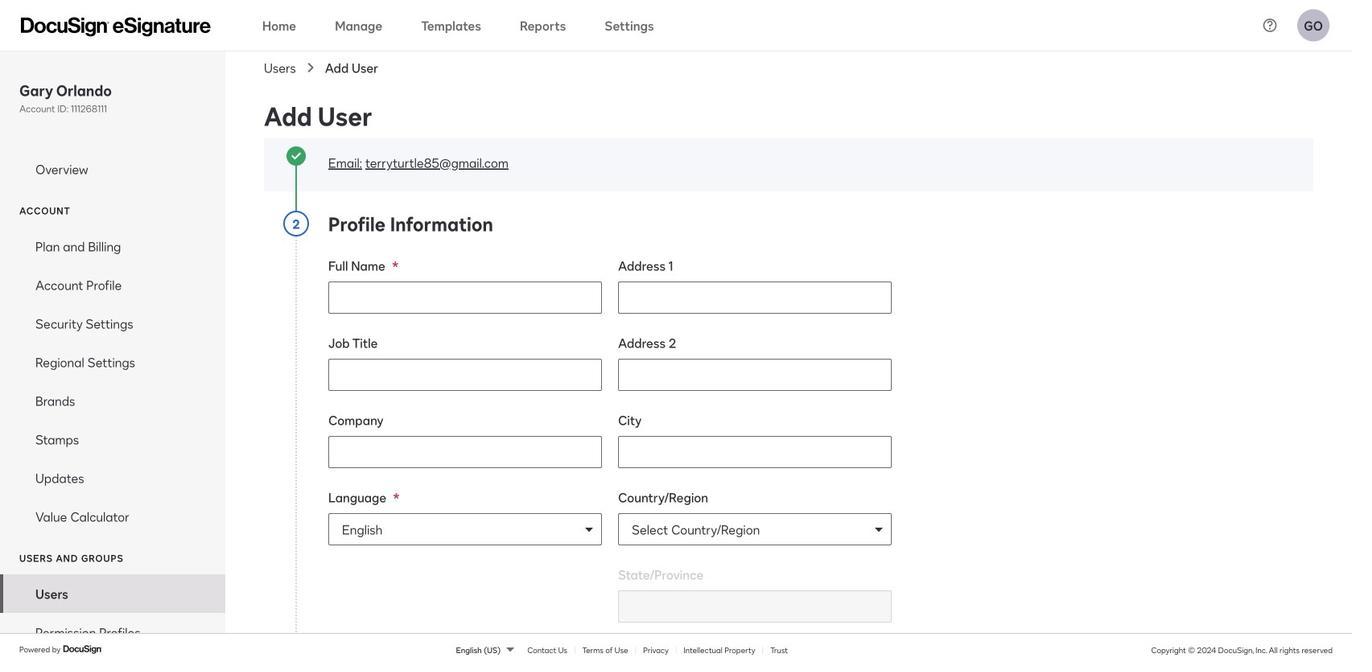 Task type: locate. For each thing, give the bounding box(es) containing it.
None text field
[[619, 360, 891, 390], [619, 437, 891, 468], [619, 360, 891, 390], [619, 437, 891, 468]]

None text field
[[329, 283, 601, 313], [619, 283, 891, 313], [329, 360, 601, 390], [329, 437, 601, 468], [619, 592, 891, 622], [329, 283, 601, 313], [619, 283, 891, 313], [329, 360, 601, 390], [329, 437, 601, 468], [619, 592, 891, 622]]



Task type: vqa. For each thing, say whether or not it's contained in the screenshot.
Account ELEMENT
yes



Task type: describe. For each thing, give the bounding box(es) containing it.
account element
[[0, 227, 225, 536]]

docusign image
[[63, 643, 103, 656]]

users and groups element
[[0, 575, 225, 667]]

docusign admin image
[[21, 17, 211, 37]]



